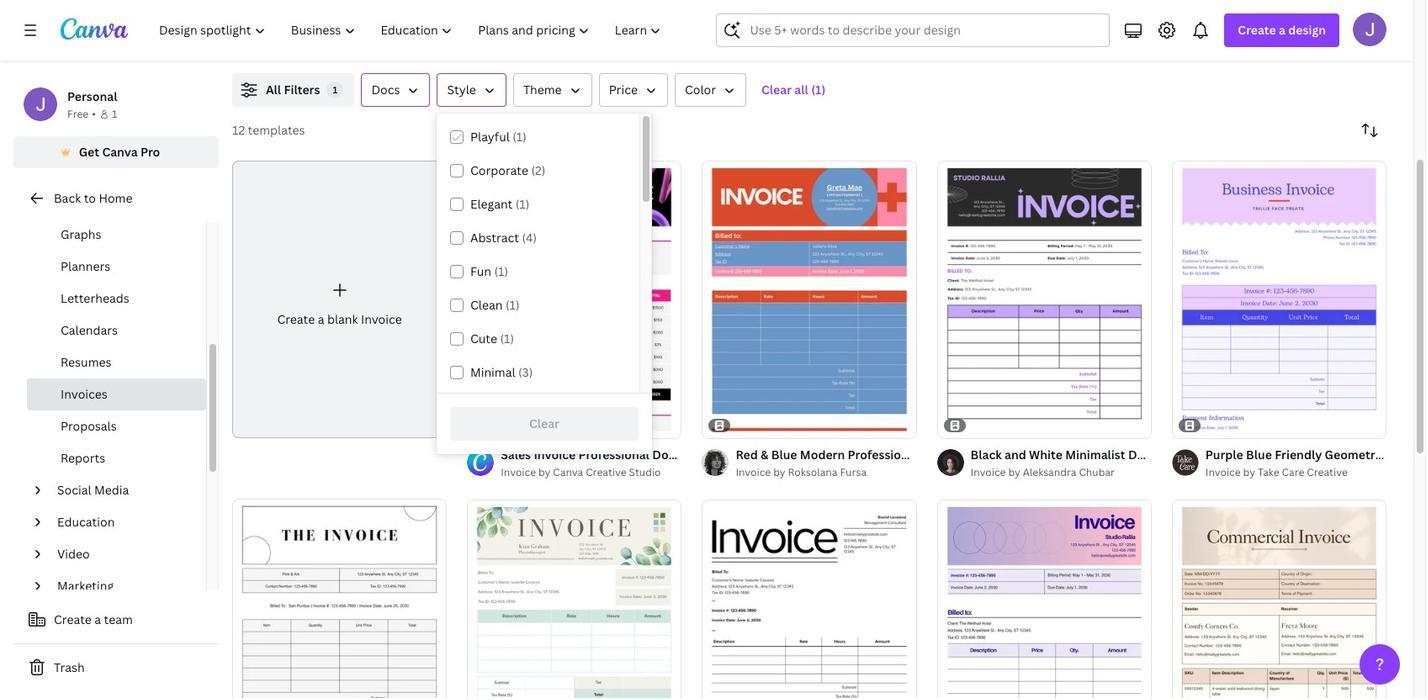 Task type: describe. For each thing, give the bounding box(es) containing it.
studio
[[629, 465, 661, 480]]

aleksandra
[[1023, 465, 1076, 480]]

all
[[266, 82, 281, 98]]

purple
[[1205, 447, 1243, 463]]

theme
[[523, 82, 562, 98]]

invoice by canva creative studio link
[[501, 464, 682, 481]]

professional
[[848, 447, 919, 463]]

create for create a team
[[54, 612, 92, 628]]

by inside purple blue friendly geometric beauty invoice by take care creative
[[1243, 465, 1255, 480]]

graphs
[[61, 226, 101, 242]]

social
[[57, 482, 91, 498]]

1 vertical spatial canva
[[553, 465, 583, 480]]

reports link
[[27, 443, 206, 475]]

(1) for fun (1)
[[494, 263, 508, 279]]

purple blue friendly geometric beauty business invoice doc image
[[1172, 161, 1386, 439]]

corporate (2)
[[470, 162, 545, 178]]

(1) for clean (1)
[[506, 297, 519, 313]]

blue inside purple blue friendly geometric beauty invoice by take care creative
[[1246, 447, 1272, 463]]

Search search field
[[750, 14, 1099, 46]]

(3)
[[518, 364, 533, 380]]

playful (1)
[[470, 129, 527, 145]]

video link
[[50, 538, 196, 570]]

color button
[[675, 73, 746, 107]]

letterheads link
[[27, 283, 206, 315]]

fun (1)
[[470, 263, 508, 279]]

invoice right blank
[[361, 311, 402, 327]]

2 invoice templates image from the left
[[1133, 0, 1281, 23]]

free •
[[67, 107, 96, 121]]

minimal
[[470, 364, 515, 380]]

cute (1)
[[470, 331, 514, 347]]

create a design button
[[1224, 13, 1339, 47]]

graphs link
[[27, 219, 206, 251]]

1 filter options selected element
[[327, 82, 344, 98]]

style
[[447, 82, 476, 98]]

social media
[[57, 482, 129, 498]]

invoice by canva creative studio
[[501, 465, 661, 480]]

proposals
[[61, 418, 117, 434]]

trash link
[[13, 651, 219, 685]]

care
[[1282, 465, 1304, 480]]

marketing link
[[50, 570, 196, 602]]

price button
[[599, 73, 668, 107]]

clear button
[[450, 407, 639, 441]]

12 templates
[[232, 122, 305, 138]]

clean (1)
[[470, 297, 519, 313]]

create a team button
[[13, 603, 219, 637]]

and
[[1005, 447, 1026, 463]]

jacob simon image
[[1353, 13, 1386, 46]]

media
[[94, 482, 129, 498]]

video
[[57, 546, 90, 562]]

create a blank invoice
[[277, 311, 402, 327]]

red & blue modern professional health consulting invoice doc image
[[702, 161, 917, 439]]

1 by from the left
[[538, 465, 551, 480]]

(4)
[[522, 230, 537, 246]]

Sort by button
[[1353, 114, 1386, 147]]

elegant (1)
[[470, 196, 529, 212]]

invoice up aleksandra
[[1028, 447, 1069, 463]]

elegant
[[470, 196, 513, 212]]

fursa
[[840, 465, 867, 480]]

back to home
[[54, 190, 133, 206]]

create for create a design
[[1238, 22, 1276, 38]]

home
[[99, 190, 133, 206]]

invoice up take
[[1236, 447, 1278, 463]]

planners
[[61, 258, 110, 274]]

(1) inside clear all (1) button
[[811, 82, 826, 98]]

resumes
[[61, 354, 111, 370]]

canva inside button
[[102, 144, 138, 160]]

purple blue friendly geometric beauty invoice by take care creative
[[1205, 447, 1426, 480]]

marketing
[[57, 578, 114, 594]]

calendars
[[61, 322, 118, 338]]

design
[[1128, 447, 1167, 463]]

create a blank invoice link
[[232, 161, 447, 438]]

(1) for playful (1)
[[513, 129, 527, 145]]

education
[[57, 514, 115, 530]]

black and white minimalist design contractor invoice doc image
[[937, 161, 1152, 439]]

resumes link
[[27, 347, 206, 379]]

create for create a blank invoice
[[277, 311, 315, 327]]

1 creative from the left
[[586, 465, 626, 480]]

invoice by aleksandra chubar link
[[971, 464, 1152, 481]]

invoice inside purple blue friendly geometric beauty invoice by take care creative
[[1205, 465, 1241, 480]]

create a team
[[54, 612, 133, 628]]

1 invoice templates image from the left
[[1028, 0, 1386, 53]]

clear for clear all (1)
[[761, 82, 792, 98]]

color
[[685, 82, 716, 98]]

black and white friendly corporate general merchandise business invoice doc image
[[232, 499, 447, 698]]

pro
[[140, 144, 160, 160]]

purple blue friendly geometric beauty link
[[1205, 446, 1426, 464]]



Task type: vqa. For each thing, say whether or not it's contained in the screenshot.


Task type: locate. For each thing, give the bounding box(es) containing it.
(1) for cute (1)
[[500, 331, 514, 347]]

(1)
[[811, 82, 826, 98], [513, 129, 527, 145], [516, 196, 529, 212], [494, 263, 508, 279], [506, 297, 519, 313], [500, 331, 514, 347]]

(1) for elegant (1)
[[516, 196, 529, 212]]

0 horizontal spatial doc
[[1072, 447, 1095, 463]]

green beige elegant health consultant invoice doc image
[[467, 500, 682, 698]]

a
[[1279, 22, 1285, 38], [318, 311, 324, 327], [94, 612, 101, 628]]

friendly
[[1275, 447, 1322, 463]]

get canva pro button
[[13, 136, 219, 168]]

clear
[[761, 82, 792, 98], [529, 416, 559, 432]]

1 doc from the left
[[1072, 447, 1095, 463]]

1 horizontal spatial blue
[[1246, 447, 1272, 463]]

2 creative from the left
[[1307, 465, 1348, 480]]

creative down 'purple blue friendly geometric beauty' link
[[1307, 465, 1348, 480]]

clean
[[470, 297, 503, 313]]

invoice by roksolana fursa link
[[736, 464, 917, 481]]

creative left studio
[[586, 465, 626, 480]]

doc
[[1072, 447, 1095, 463], [1280, 447, 1303, 463]]

geometric
[[1325, 447, 1385, 463]]

doc inside red & blue modern professional health consulting invoice doc invoice by roksolana fursa
[[1072, 447, 1095, 463]]

calendars link
[[27, 315, 206, 347]]

white
[[1029, 447, 1062, 463]]

invoice down purple
[[1205, 465, 1241, 480]]

(2)
[[531, 162, 545, 178]]

blue inside red & blue modern professional health consulting invoice doc invoice by roksolana fursa
[[771, 447, 797, 463]]

neutral beige professional home and living commercial invoice doc image
[[1172, 500, 1386, 698]]

sales invoice professional doc in black pink purple tactile 3d style image
[[467, 161, 682, 439]]

by
[[538, 465, 551, 480], [773, 465, 785, 480], [1008, 465, 1020, 480], [1243, 465, 1255, 480]]

create inside button
[[54, 612, 92, 628]]

black and white minimalist design contractor invoice doc invoice by aleksandra chubar
[[971, 447, 1303, 480]]

blue right &
[[771, 447, 797, 463]]

free
[[67, 107, 89, 121]]

canva down clear button
[[553, 465, 583, 480]]

education link
[[50, 506, 196, 538]]

a for design
[[1279, 22, 1285, 38]]

theme button
[[513, 73, 592, 107]]

take
[[1258, 465, 1279, 480]]

contractor
[[1170, 447, 1233, 463]]

planners link
[[27, 251, 206, 283]]

2 vertical spatial create
[[54, 612, 92, 628]]

clear down (3)
[[529, 416, 559, 432]]

trash
[[54, 660, 85, 676]]

2 horizontal spatial create
[[1238, 22, 1276, 38]]

a left blank
[[318, 311, 324, 327]]

0 vertical spatial clear
[[761, 82, 792, 98]]

(1) right "elegant"
[[516, 196, 529, 212]]

•
[[92, 107, 96, 121]]

black and white minimalist design contractor invoice doc link
[[971, 446, 1303, 464]]

create left blank
[[277, 311, 315, 327]]

canva
[[102, 144, 138, 160], [553, 465, 583, 480]]

consulting
[[963, 447, 1025, 463]]

(1) right clean
[[506, 297, 519, 313]]

health
[[922, 447, 960, 463]]

blue
[[771, 447, 797, 463], [1246, 447, 1272, 463]]

by down clear button
[[538, 465, 551, 480]]

social media link
[[50, 475, 196, 506]]

doc up the chubar
[[1072, 447, 1095, 463]]

by left roksolana
[[773, 465, 785, 480]]

0 horizontal spatial create
[[54, 612, 92, 628]]

2 blue from the left
[[1246, 447, 1272, 463]]

design
[[1288, 22, 1326, 38]]

0 vertical spatial a
[[1279, 22, 1285, 38]]

create inside dropdown button
[[1238, 22, 1276, 38]]

blue up take
[[1246, 447, 1272, 463]]

minimalist
[[1065, 447, 1125, 463]]

1 horizontal spatial clear
[[761, 82, 792, 98]]

back to home link
[[13, 182, 219, 215]]

1 right the •
[[112, 107, 117, 121]]

1 vertical spatial clear
[[529, 416, 559, 432]]

1 horizontal spatial 1
[[333, 83, 338, 96]]

by inside "black and white minimalist design contractor invoice doc invoice by aleksandra chubar"
[[1008, 465, 1020, 480]]

personal
[[67, 88, 117, 104]]

all filters
[[266, 82, 320, 98]]

1 vertical spatial a
[[318, 311, 324, 327]]

clear inside button
[[761, 82, 792, 98]]

create a design
[[1238, 22, 1326, 38]]

(1) right fun
[[494, 263, 508, 279]]

a inside button
[[94, 612, 101, 628]]

docs button
[[361, 73, 430, 107]]

2 by from the left
[[773, 465, 785, 480]]

price
[[609, 82, 638, 98]]

0 horizontal spatial 1
[[112, 107, 117, 121]]

a left design
[[1279, 22, 1285, 38]]

abstract (4)
[[470, 230, 537, 246]]

clear all (1)
[[761, 82, 826, 98]]

a left the team on the left bottom
[[94, 612, 101, 628]]

0 horizontal spatial clear
[[529, 416, 559, 432]]

0 vertical spatial 1
[[333, 83, 338, 96]]

(1) right playful
[[513, 129, 527, 145]]

0 vertical spatial create
[[1238, 22, 1276, 38]]

1 right filters
[[333, 83, 338, 96]]

reports
[[61, 450, 105, 466]]

clear inside button
[[529, 416, 559, 432]]

modern
[[800, 447, 845, 463]]

templates
[[248, 122, 305, 138]]

roksolana
[[788, 465, 838, 480]]

4 by from the left
[[1243, 465, 1255, 480]]

style button
[[437, 73, 506, 107]]

back
[[54, 190, 81, 206]]

black and white sleek minimalist management consulting invoice doc image
[[702, 500, 917, 698]]

(1) right all on the top right of page
[[811, 82, 826, 98]]

0 horizontal spatial a
[[94, 612, 101, 628]]

doc inside "black and white minimalist design contractor invoice doc invoice by aleksandra chubar"
[[1280, 447, 1303, 463]]

invoices
[[61, 386, 108, 402]]

team
[[104, 612, 133, 628]]

creative inside purple blue friendly geometric beauty invoice by take care creative
[[1307, 465, 1348, 480]]

2 doc from the left
[[1280, 447, 1303, 463]]

create a blank invoice element
[[232, 161, 447, 438]]

chubar
[[1079, 465, 1115, 480]]

by down and
[[1008, 465, 1020, 480]]

&
[[761, 447, 768, 463]]

doc up care
[[1280, 447, 1303, 463]]

a for blank
[[318, 311, 324, 327]]

canva left pro
[[102, 144, 138, 160]]

invoice down red
[[736, 465, 771, 480]]

by left take
[[1243, 465, 1255, 480]]

create down marketing
[[54, 612, 92, 628]]

1 vertical spatial 1
[[112, 107, 117, 121]]

3 by from the left
[[1008, 465, 1020, 480]]

1 vertical spatial create
[[277, 311, 315, 327]]

fun
[[470, 263, 491, 279]]

clear left all on the top right of page
[[761, 82, 792, 98]]

by inside red & blue modern professional health consulting invoice doc invoice by roksolana fursa
[[773, 465, 785, 480]]

invoice by take care creative link
[[1205, 464, 1386, 481]]

a for team
[[94, 612, 101, 628]]

top level navigation element
[[148, 13, 676, 47]]

0 horizontal spatial creative
[[586, 465, 626, 480]]

purple pink geometric abstract minimalist design contractor invoice doc image
[[937, 500, 1152, 698]]

get canva pro
[[79, 144, 160, 160]]

1 blue from the left
[[771, 447, 797, 463]]

abstract
[[470, 230, 519, 246]]

1 horizontal spatial a
[[318, 311, 324, 327]]

invoice down clear button
[[501, 465, 536, 480]]

minimal (3)
[[470, 364, 533, 380]]

(1) right cute
[[500, 331, 514, 347]]

black
[[971, 447, 1002, 463]]

invoice templates image
[[1028, 0, 1386, 53], [1133, 0, 1281, 23]]

2 horizontal spatial a
[[1279, 22, 1285, 38]]

1 horizontal spatial doc
[[1280, 447, 1303, 463]]

a inside dropdown button
[[1279, 22, 1285, 38]]

None search field
[[716, 13, 1110, 47]]

all
[[794, 82, 808, 98]]

invoice down black
[[971, 465, 1006, 480]]

2 vertical spatial a
[[94, 612, 101, 628]]

letterheads
[[61, 290, 129, 306]]

1 horizontal spatial canva
[[553, 465, 583, 480]]

cute
[[470, 331, 497, 347]]

filters
[[284, 82, 320, 98]]

0 horizontal spatial blue
[[771, 447, 797, 463]]

0 horizontal spatial canva
[[102, 144, 138, 160]]

1 horizontal spatial create
[[277, 311, 315, 327]]

create left design
[[1238, 22, 1276, 38]]

clear for clear
[[529, 416, 559, 432]]

0 vertical spatial canva
[[102, 144, 138, 160]]

clear all (1) button
[[753, 73, 834, 107]]

playful
[[470, 129, 510, 145]]

creative
[[586, 465, 626, 480], [1307, 465, 1348, 480]]

corporate
[[470, 162, 528, 178]]

red & blue modern professional health consulting invoice doc link
[[736, 446, 1095, 464]]

12
[[232, 122, 245, 138]]

get
[[79, 144, 99, 160]]

1 horizontal spatial creative
[[1307, 465, 1348, 480]]



